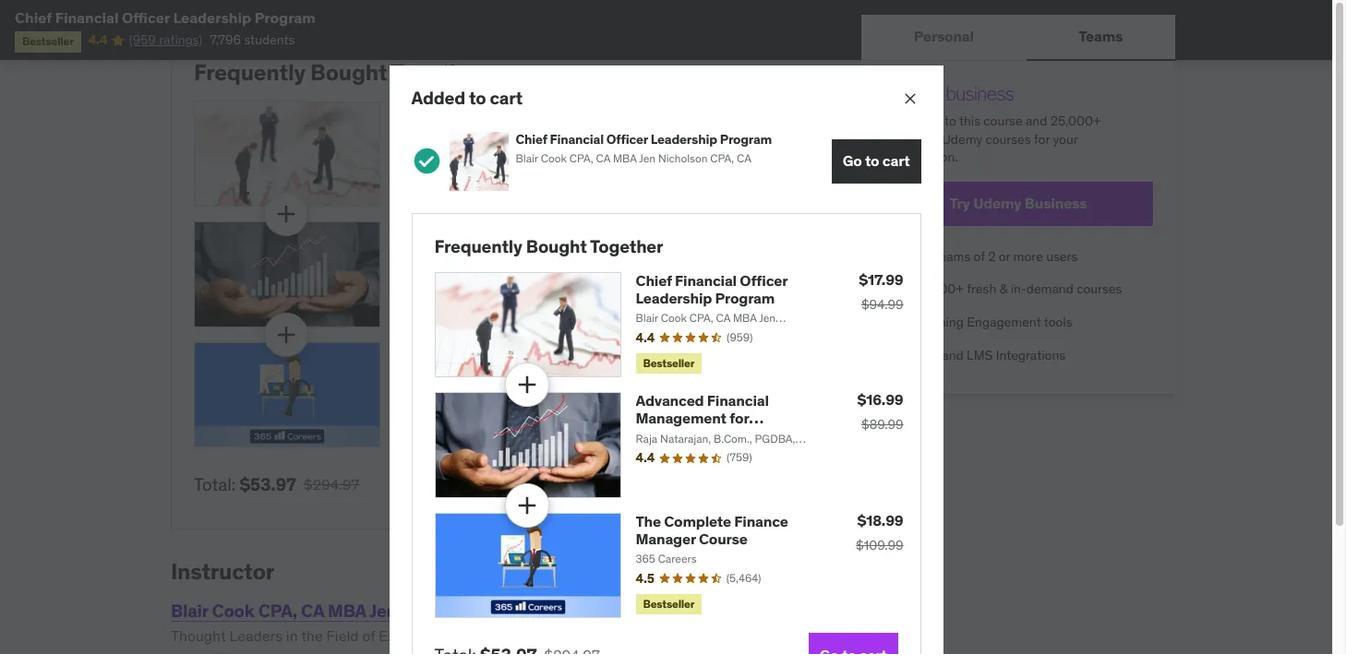 Task type: vqa. For each thing, say whether or not it's contained in the screenshot.
the top Manager
yes



Task type: locate. For each thing, give the bounding box(es) containing it.
0 horizontal spatial (959)
[[486, 142, 513, 156]]

course for the 5464 reviews element related to the bottommost 959 reviews element
[[699, 530, 748, 549]]

finance inside added to cart dialog
[[735, 512, 789, 531]]

(759) down advanced financial management for ca/cma/cfa/acca/cs/mba
[[727, 451, 753, 465]]

of left 2
[[974, 248, 985, 265]]

jen
[[519, 123, 535, 137], [639, 151, 656, 165], [759, 311, 776, 325], [370, 600, 397, 623]]

1 vertical spatial 759 reviews element
[[727, 451, 753, 467]]

advanced for advanced financial management for ca/cma/cfa/acca/cs/mba
[[636, 392, 704, 410]]

manager for the left 959 reviews element
[[551, 342, 611, 360]]

course
[[984, 113, 1023, 129]]

1 horizontal spatial course
[[699, 530, 748, 549]]

frequently bought together
[[194, 58, 484, 87], [435, 235, 664, 258]]

chief
[[15, 8, 52, 27], [395, 100, 432, 119], [516, 131, 547, 148], [636, 271, 672, 290]]

fca
[[558, 261, 579, 275], [636, 447, 657, 461]]

executive
[[379, 627, 443, 646]]

0 vertical spatial 25,000+
[[1051, 113, 1102, 129]]

365
[[395, 364, 415, 378], [636, 552, 656, 566]]

1 horizontal spatial 25,000+
[[1051, 113, 1102, 129]]

759 reviews element inside added to cart dialog
[[727, 451, 753, 467]]

financial
[[55, 8, 119, 27], [435, 100, 496, 119], [550, 131, 604, 148], [467, 221, 529, 239], [675, 271, 737, 290], [707, 392, 769, 410]]

to left this
[[945, 113, 957, 129]]

course inside added to cart dialog
[[699, 530, 748, 549]]

959 reviews element up advanced financial management for ca/cma/cfa/acca/cs/mba
[[727, 331, 753, 346]]

b.com., inside raja natarajan, b.com., pgdba, fca
[[714, 432, 753, 446]]

0 vertical spatial for
[[1035, 131, 1050, 147]]

blair
[[395, 123, 418, 137], [516, 151, 538, 165], [636, 311, 658, 325], [171, 600, 208, 623]]

the complete finance manager course link inside added to cart dialog
[[636, 512, 789, 549]]

1 horizontal spatial b.com.,
[[714, 432, 753, 446]]

0 horizontal spatial natarajan,
[[420, 261, 471, 275]]

b.com., inside advanced financial management for ca/cma/cfa/acca/cs/mba raja natarajan, b.com., pgdba, fca
[[474, 261, 512, 275]]

to right added
[[469, 87, 486, 109]]

1 vertical spatial raja
[[636, 432, 658, 446]]

1 horizontal spatial bought
[[526, 235, 587, 258]]

0 vertical spatial frequently
[[194, 58, 306, 87]]

$18.99 for $18.99 $109.99
[[858, 511, 904, 530]]

(959 ratings)
[[129, 32, 203, 48]]

0 horizontal spatial bought
[[310, 58, 387, 87]]

chief financial officer leadership program link
[[395, 100, 690, 119], [636, 271, 788, 307]]

chief financial officer leadership program link inside added to cart dialog
[[636, 271, 788, 307]]

natarajan, inside advanced financial management for ca/cma/cfa/acca/cs/mba raja natarajan, b.com., pgdba, fca
[[420, 261, 471, 275]]

courses
[[986, 131, 1031, 147], [1077, 281, 1123, 298]]

0 vertical spatial ca/cma/cfa/acca/cs/mba
[[395, 239, 604, 257]]

advanced down chief financial officer leadership program image
[[395, 221, 464, 239]]

chief financial officer leadership program link for the left 959 reviews element
[[395, 100, 690, 119]]

0 horizontal spatial management
[[532, 221, 623, 239]]

0 vertical spatial finance
[[494, 342, 548, 360]]

and right the sso
[[943, 347, 964, 364]]

1 vertical spatial finance
[[735, 512, 789, 531]]

finance for the left 959 reviews element's the 5464 reviews element
[[494, 342, 548, 360]]

2 vertical spatial for
[[730, 410, 749, 428]]

25,000+
[[1051, 113, 1102, 129], [914, 281, 964, 298]]

the complete finance manager course 365 careers for the 5464 reviews element related to the bottommost 959 reviews element
[[636, 512, 789, 566]]

2 vertical spatial finance
[[447, 627, 499, 646]]

management for advanced financial management for ca/cma/cfa/acca/cs/mba raja natarajan, b.com., pgdba, fca
[[532, 221, 623, 239]]

25,000+ up your
[[1051, 113, 1102, 129]]

frequently down chief financial officer leadership program image
[[435, 235, 523, 258]]

of down blair cook cpa, ca mba jen nicholson cpa, ca link
[[363, 627, 375, 646]]

1 vertical spatial fca
[[636, 447, 657, 461]]

0 horizontal spatial pgdba,
[[515, 261, 555, 275]]

4.5
[[395, 382, 414, 399], [636, 571, 655, 587]]

udemy
[[942, 131, 983, 147], [974, 194, 1022, 213]]

25,000+ inside subscribe to this course and 25,000+ top‑rated udemy courses for your organization.
[[1051, 113, 1102, 129]]

1 vertical spatial advanced
[[636, 392, 704, 410]]

0 vertical spatial together
[[392, 58, 484, 87]]

959 reviews element
[[486, 142, 513, 157], [727, 331, 753, 346]]

bestseller for the bottommost 959 reviews element
[[643, 356, 695, 370]]

1 vertical spatial frequently
[[435, 235, 523, 258]]

1 horizontal spatial fca
[[636, 447, 657, 461]]

0 horizontal spatial fca
[[558, 261, 579, 275]]

0 vertical spatial 4.5
[[395, 382, 414, 399]]

pgdba,
[[515, 261, 555, 275], [755, 432, 796, 446]]

0 horizontal spatial 5464 reviews element
[[486, 383, 521, 399]]

759 reviews element down advanced financial management for ca/cma/cfa/acca/cs/mba raja natarajan, b.com., pgdba, fca
[[486, 280, 512, 296]]

0 horizontal spatial ca/cma/cfa/acca/cs/mba
[[395, 239, 604, 257]]

frequently bought together for the left 959 reviews element
[[194, 58, 484, 87]]

1 horizontal spatial and
[[1026, 113, 1048, 129]]

0 horizontal spatial advanced
[[395, 221, 464, 239]]

your
[[1054, 131, 1078, 147]]

bought
[[310, 58, 387, 87], [526, 235, 587, 258]]

2 vertical spatial to
[[865, 152, 880, 170]]

to
[[469, 87, 486, 109], [945, 113, 957, 129], [865, 152, 880, 170]]

1 vertical spatial b.com.,
[[714, 432, 753, 446]]

0 horizontal spatial manager
[[551, 342, 611, 360]]

cart for added to cart
[[490, 87, 523, 109]]

0 horizontal spatial together
[[392, 58, 484, 87]]

$16.99 $89.99
[[858, 391, 904, 433]]

advanced inside advanced financial management for ca/cma/cfa/acca/cs/mba
[[636, 392, 704, 410]]

1 vertical spatial advanced financial management for ca/cma/cfa/acca/cs/mba link
[[636, 392, 844, 446]]

1 horizontal spatial raja
[[636, 432, 658, 446]]

0 horizontal spatial $18.99
[[748, 341, 794, 359]]

together inside added to cart dialog
[[590, 235, 664, 258]]

ca
[[476, 123, 490, 137], [617, 123, 631, 137], [596, 151, 611, 165], [737, 151, 752, 165], [716, 311, 731, 325], [715, 327, 729, 341], [301, 600, 324, 623], [529, 600, 553, 623]]

0 horizontal spatial and
[[943, 347, 964, 364]]

0 horizontal spatial to
[[469, 87, 486, 109]]

5464 reviews element for the bottommost 959 reviews element
[[727, 572, 762, 587]]

for
[[914, 248, 932, 265]]

tab list
[[862, 15, 1176, 61]]

advanced
[[395, 221, 464, 239], [636, 392, 704, 410]]

$18.99 up advanced financial management for ca/cma/cfa/acca/cs/mba
[[748, 341, 794, 359]]

complete for the left 959 reviews element's the 5464 reviews element
[[424, 342, 491, 360]]

1 vertical spatial the complete finance manager course link
[[636, 512, 789, 549]]

management inside advanced financial management for ca/cma/cfa/acca/cs/mba raja natarajan, b.com., pgdba, fca
[[532, 221, 623, 239]]

chief financial officer leadership program blair cook cpa, ca mba jen nicholson cpa, ca for the left 959 reviews element
[[395, 100, 690, 137]]

advanced up raja natarajan, b.com., pgdba, fca
[[636, 392, 704, 410]]

courses down course
[[986, 131, 1031, 147]]

0 vertical spatial natarajan,
[[420, 261, 471, 275]]

the complete finance manager course link
[[395, 342, 663, 360], [636, 512, 789, 549]]

management
[[532, 221, 623, 239], [636, 410, 727, 428]]

course for the left 959 reviews element's the 5464 reviews element
[[614, 342, 663, 360]]

1 horizontal spatial ca/cma/cfa/acca/cs/mba
[[636, 427, 844, 446]]

1 horizontal spatial careers
[[658, 552, 697, 566]]

1 vertical spatial $18.99
[[858, 511, 904, 530]]

1 vertical spatial $94.99
[[862, 296, 904, 313]]

the for the 5464 reviews element related to the bottommost 959 reviews element
[[636, 512, 661, 531]]

nicholson
[[538, 123, 587, 137], [659, 151, 708, 165], [636, 327, 685, 341], [401, 600, 483, 623]]

0 horizontal spatial the
[[395, 342, 421, 360]]

1 vertical spatial manager
[[636, 530, 696, 549]]

courses right demand
[[1077, 281, 1123, 298]]

0 horizontal spatial b.com.,
[[474, 261, 512, 275]]

$18.99
[[748, 341, 794, 359], [858, 511, 904, 530]]

to right go
[[865, 152, 880, 170]]

(759) for the left 959 reviews element's the 5464 reviews element
[[486, 280, 512, 294]]

instructor
[[171, 558, 274, 587]]

1 vertical spatial frequently bought together
[[435, 235, 664, 258]]

manager for the bottommost 959 reviews element
[[636, 530, 696, 549]]

2 horizontal spatial for
[[1035, 131, 1050, 147]]

of
[[974, 248, 985, 265], [363, 627, 375, 646]]

1 horizontal spatial complete
[[664, 512, 732, 531]]

1 vertical spatial management
[[636, 410, 727, 428]]

1 vertical spatial careers
[[658, 552, 697, 566]]

0 vertical spatial raja
[[395, 261, 417, 275]]

$18.99 up $109.99
[[858, 511, 904, 530]]

ca/cma/cfa/acca/cs/mba inside advanced financial management for ca/cma/cfa/acca/cs/mba raja natarajan, b.com., pgdba, fca
[[395, 239, 604, 257]]

udemy right try on the top right of page
[[974, 194, 1022, 213]]

0 horizontal spatial of
[[363, 627, 375, 646]]

to inside button
[[865, 152, 880, 170]]

advanced for advanced financial management for ca/cma/cfa/acca/cs/mba raja natarajan, b.com., pgdba, fca
[[395, 221, 464, 239]]

the complete finance manager course 365 careers inside added to cart dialog
[[636, 512, 789, 566]]

$89.99
[[862, 417, 904, 433]]

$18.99 inside $18.99 $109.99
[[858, 511, 904, 530]]

1 vertical spatial 4.5
[[636, 571, 655, 587]]

1 vertical spatial cart
[[883, 152, 910, 170]]

complete for the 5464 reviews element related to the bottommost 959 reviews element
[[664, 512, 732, 531]]

0 vertical spatial the complete finance manager course 365 careers
[[395, 342, 663, 378]]

natarajan,
[[420, 261, 471, 275], [661, 432, 711, 446]]

ca/cma/cfa/acca/cs/mba for advanced financial management for ca/cma/cfa/acca/cs/mba raja natarajan, b.com., pgdba, fca
[[395, 239, 604, 257]]

(959) down added to cart
[[486, 142, 513, 156]]

1 vertical spatial the
[[636, 512, 661, 531]]

0 vertical spatial advanced financial management for ca/cma/cfa/acca/cs/mba link
[[395, 221, 645, 257]]

0 horizontal spatial 759 reviews element
[[486, 280, 512, 296]]

5464 reviews element
[[486, 383, 521, 399], [727, 572, 762, 587]]

bestseller for the left 959 reviews element
[[403, 168, 454, 182]]

0 vertical spatial 959 reviews element
[[486, 142, 513, 157]]

1 horizontal spatial cart
[[883, 152, 910, 170]]

1 horizontal spatial the
[[636, 512, 661, 531]]

frequently down 7,796 students
[[194, 58, 306, 87]]

0 horizontal spatial cart
[[490, 87, 523, 109]]

to inside subscribe to this course and 25,000+ top‑rated udemy courses for your organization.
[[945, 113, 957, 129]]

subscribe to this course and 25,000+ top‑rated udemy courses for your organization.
[[884, 113, 1102, 166]]

cart down top‑rated
[[883, 152, 910, 170]]

mba
[[493, 123, 516, 137], [613, 151, 637, 165], [733, 311, 757, 325], [328, 600, 366, 623]]

0 horizontal spatial complete
[[424, 342, 491, 360]]

of inside blair cook cpa, ca mba jen nicholson cpa, ca thought leaders in the field of executive finance
[[363, 627, 375, 646]]

$53.97
[[240, 474, 296, 496]]

0 horizontal spatial raja
[[395, 261, 417, 275]]

ca/cma/cfa/acca/cs/mba
[[395, 239, 604, 257], [636, 427, 844, 446]]

(759) inside added to cart dialog
[[727, 451, 753, 465]]

to for go
[[865, 152, 880, 170]]

this
[[960, 113, 981, 129]]

try udemy business
[[950, 194, 1088, 213]]

for inside advanced financial management for ca/cma/cfa/acca/cs/mba raja natarajan, b.com., pgdba, fca
[[626, 221, 645, 239]]

finance for the 5464 reviews element related to the bottommost 959 reviews element
[[735, 512, 789, 531]]

blair cook cpa, ca mba jen nicholson cpa, ca thought leaders in the field of executive finance
[[171, 600, 553, 646]]

$17.99
[[859, 270, 904, 289]]

1 horizontal spatial (959)
[[727, 331, 753, 344]]

1 horizontal spatial advanced
[[636, 392, 704, 410]]

1 vertical spatial 959 reviews element
[[727, 331, 753, 346]]

0 vertical spatial 5464 reviews element
[[486, 383, 521, 399]]

finance
[[494, 342, 548, 360], [735, 512, 789, 531], [447, 627, 499, 646]]

0 vertical spatial manager
[[551, 342, 611, 360]]

program
[[255, 8, 316, 27], [630, 100, 690, 119], [720, 131, 772, 148], [715, 289, 775, 307]]

ratings)
[[159, 32, 203, 48]]

1 vertical spatial together
[[590, 235, 664, 258]]

$94.99
[[752, 125, 794, 142], [862, 296, 904, 313]]

b.com.,
[[474, 261, 512, 275], [714, 432, 753, 446]]

bestseller for the left 959 reviews element's the 5464 reviews element
[[403, 409, 454, 423]]

leadership
[[173, 8, 251, 27], [550, 100, 627, 119], [651, 131, 718, 148], [636, 289, 712, 307]]

finance inside blair cook cpa, ca mba jen nicholson cpa, ca thought leaders in the field of executive finance
[[447, 627, 499, 646]]

(959) up advanced financial management for ca/cma/cfa/acca/cs/mba
[[727, 331, 753, 344]]

0 horizontal spatial 365
[[395, 364, 415, 378]]

and right course
[[1026, 113, 1048, 129]]

(959) inside added to cart dialog
[[727, 331, 753, 344]]

0 vertical spatial pgdba,
[[515, 261, 555, 275]]

25,000+ up the learning
[[914, 281, 964, 298]]

7,796
[[210, 32, 241, 48]]

cart right added
[[490, 87, 523, 109]]

ca/cma/cfa/acca/cs/mba inside added to cart dialog
[[636, 427, 844, 446]]

1 vertical spatial 5464 reviews element
[[727, 572, 762, 587]]

0 horizontal spatial (5,464)
[[486, 383, 521, 397]]

1 horizontal spatial 5464 reviews element
[[727, 572, 762, 587]]

1 vertical spatial of
[[363, 627, 375, 646]]

1 vertical spatial bought
[[526, 235, 587, 258]]

total:
[[194, 474, 236, 496]]

bought inside added to cart dialog
[[526, 235, 587, 258]]

together
[[392, 58, 484, 87], [590, 235, 664, 258]]

0 vertical spatial bought
[[310, 58, 387, 87]]

cook
[[421, 123, 447, 137], [541, 151, 567, 165], [661, 311, 687, 325], [212, 600, 255, 623]]

manager
[[551, 342, 611, 360], [636, 530, 696, 549]]

manager inside added to cart dialog
[[636, 530, 696, 549]]

bought for the left 959 reviews element
[[310, 58, 387, 87]]

bestseller
[[22, 35, 74, 48], [403, 168, 454, 182], [643, 356, 695, 370], [403, 409, 454, 423], [643, 597, 695, 611]]

try udemy business link
[[884, 182, 1154, 226]]

0 horizontal spatial course
[[614, 342, 663, 360]]

frequently
[[194, 58, 306, 87], [435, 235, 523, 258]]

pgdba, inside advanced financial management for ca/cma/cfa/acca/cs/mba raja natarajan, b.com., pgdba, fca
[[515, 261, 555, 275]]

cook inside blair cook cpa, ca mba jen nicholson cpa, ca thought leaders in the field of executive finance
[[212, 600, 255, 623]]

sso and lms integrations
[[914, 347, 1066, 364]]

complete inside added to cart dialog
[[664, 512, 732, 531]]

and
[[1026, 113, 1048, 129], [943, 347, 964, 364]]

leaders
[[230, 627, 283, 646]]

1 vertical spatial for
[[626, 221, 645, 239]]

1 vertical spatial pgdba,
[[755, 432, 796, 446]]

cart
[[490, 87, 523, 109], [883, 152, 910, 170]]

959 reviews element down added to cart
[[486, 142, 513, 157]]

the inside added to cart dialog
[[636, 512, 661, 531]]

advanced inside advanced financial management for ca/cma/cfa/acca/cs/mba raja natarajan, b.com., pgdba, fca
[[395, 221, 464, 239]]

(759) down advanced financial management for ca/cma/cfa/acca/cs/mba raja natarajan, b.com., pgdba, fca
[[486, 280, 512, 294]]

frequently inside added to cart dialog
[[435, 235, 523, 258]]

1 vertical spatial to
[[945, 113, 957, 129]]

0 vertical spatial 365
[[395, 364, 415, 378]]

frequently for the left 959 reviews element
[[194, 58, 306, 87]]

financial inside advanced financial management for ca/cma/cfa/acca/cs/mba
[[707, 392, 769, 410]]

365 for the 5464 reviews element related to the bottommost 959 reviews element
[[636, 552, 656, 566]]

advanced financial management for ca/cma/cfa/acca/cs/mba link inside added to cart dialog
[[636, 392, 844, 446]]

1 vertical spatial 365
[[636, 552, 656, 566]]

management inside advanced financial management for ca/cma/cfa/acca/cs/mba
[[636, 410, 727, 428]]

course
[[614, 342, 663, 360], [699, 530, 748, 549]]

udemy down this
[[942, 131, 983, 147]]

for inside advanced financial management for ca/cma/cfa/acca/cs/mba
[[730, 410, 749, 428]]

365 inside added to cart dialog
[[636, 552, 656, 566]]

added
[[412, 87, 466, 109]]

759 reviews element
[[486, 280, 512, 296], [727, 451, 753, 467]]

(959) for the left 959 reviews element
[[486, 142, 513, 156]]

go
[[843, 152, 862, 170]]

the complete finance manager course link for the 5464 reviews element related to the bottommost 959 reviews element
[[636, 512, 789, 549]]

chief financial officer leadership program link for the bottommost 959 reviews element
[[636, 271, 788, 307]]

0 vertical spatial udemy
[[942, 131, 983, 147]]

raja inside advanced financial management for ca/cma/cfa/acca/cs/mba raja natarajan, b.com., pgdba, fca
[[395, 261, 417, 275]]

0 horizontal spatial 25,000+
[[914, 281, 964, 298]]

cart inside button
[[883, 152, 910, 170]]

the
[[301, 627, 323, 646]]

to for added
[[469, 87, 486, 109]]

$17.99 $94.99
[[859, 270, 904, 313]]

759 reviews element down advanced financial management for ca/cma/cfa/acca/cs/mba
[[727, 451, 753, 467]]

0 vertical spatial (959)
[[486, 142, 513, 156]]

1 horizontal spatial for
[[730, 410, 749, 428]]

fresh
[[967, 281, 997, 298]]

1 horizontal spatial manager
[[636, 530, 696, 549]]

0 horizontal spatial (759)
[[486, 280, 512, 294]]

careers inside added to cart dialog
[[658, 552, 697, 566]]

(5,464)
[[486, 383, 521, 397], [727, 572, 762, 586]]

0 vertical spatial frequently bought together
[[194, 58, 484, 87]]

1 horizontal spatial 4.5
[[636, 571, 655, 587]]

frequently bought together inside added to cart dialog
[[435, 235, 664, 258]]

1 horizontal spatial of
[[974, 248, 985, 265]]

raja natarajan, b.com., pgdba, fca
[[636, 432, 796, 461]]

1 horizontal spatial (759)
[[727, 451, 753, 465]]

(5,464) inside added to cart dialog
[[727, 572, 762, 586]]

25,000+ fresh & in-demand courses
[[914, 281, 1123, 298]]

1 horizontal spatial to
[[865, 152, 880, 170]]

for
[[1035, 131, 1050, 147], [626, 221, 645, 239], [730, 410, 749, 428]]

chief financial officer leadership program image
[[449, 132, 509, 191]]

4.4
[[88, 32, 107, 48], [395, 141, 414, 158], [395, 279, 414, 296], [636, 330, 655, 346], [636, 450, 655, 467]]

careers for the left 959 reviews element's the 5464 reviews element
[[418, 364, 456, 378]]

raja
[[395, 261, 417, 275], [636, 432, 658, 446]]



Task type: describe. For each thing, give the bounding box(es) containing it.
1 vertical spatial 25,000+
[[914, 281, 964, 298]]

bought for the bottommost 959 reviews element
[[526, 235, 587, 258]]

advanced financial management for ca/cma/cfa/acca/cs/mba link for the bottommost 959 reviews element
[[636, 392, 844, 446]]

frequently for the bottommost 959 reviews element
[[435, 235, 523, 258]]

teams
[[1079, 27, 1124, 46]]

close modal image
[[901, 90, 920, 108]]

in-
[[1011, 281, 1027, 298]]

$109.99
[[856, 537, 904, 554]]

the complete finance manager course link for the left 959 reviews element's the 5464 reviews element
[[395, 342, 663, 360]]

1 horizontal spatial courses
[[1077, 281, 1123, 298]]

4.5 inside added to cart dialog
[[636, 571, 655, 587]]

blair cook cpa, ca mba jen nicholson cpa, ca link
[[171, 600, 553, 623]]

to for subscribe
[[945, 113, 957, 129]]

1 vertical spatial and
[[943, 347, 964, 364]]

management for advanced financial management for ca/cma/cfa/acca/cs/mba
[[636, 410, 727, 428]]

and inside subscribe to this course and 25,000+ top‑rated udemy courses for your organization.
[[1026, 113, 1048, 129]]

0 vertical spatial (5,464)
[[486, 383, 521, 397]]

financial inside advanced financial management for ca/cma/cfa/acca/cs/mba raja natarajan, b.com., pgdba, fca
[[467, 221, 529, 239]]

ca/cma/cfa/acca/cs/mba for advanced financial management for ca/cma/cfa/acca/cs/mba
[[636, 427, 844, 446]]

(959) for the bottommost 959 reviews element
[[727, 331, 753, 344]]

personal
[[914, 27, 974, 46]]

fca inside raja natarajan, b.com., pgdba, fca
[[636, 447, 657, 461]]

xsmall image
[[884, 281, 899, 299]]

0 horizontal spatial 4.5
[[395, 382, 414, 399]]

blair inside blair cook cpa, ca mba jen nicholson cpa, ca thought leaders in the field of executive finance
[[171, 600, 208, 623]]

personal button
[[862, 15, 1027, 59]]

$94.99 inside $17.99 $94.99
[[862, 296, 904, 313]]

lms
[[967, 347, 993, 364]]

added to cart dialog
[[389, 65, 944, 655]]

together for the bottommost 959 reviews element
[[590, 235, 664, 258]]

2
[[989, 248, 996, 265]]

careers for the 5464 reviews element related to the bottommost 959 reviews element
[[658, 552, 697, 566]]

learning
[[914, 314, 964, 331]]

the complete finance manager course 365 careers for the left 959 reviews element's the 5464 reviews element
[[395, 342, 663, 378]]

mba inside blair cook cpa, ca mba jen nicholson cpa, ca thought leaders in the field of executive finance
[[328, 600, 366, 623]]

total: $53.97 $294.97
[[194, 474, 360, 496]]

tools
[[1045, 314, 1073, 331]]

bestseller for the 5464 reviews element related to the bottommost 959 reviews element
[[643, 597, 695, 611]]

nicholson inside blair cook cpa, ca mba jen nicholson cpa, ca thought leaders in the field of executive finance
[[401, 600, 483, 623]]

teams
[[935, 248, 971, 265]]

for teams of 2 or more users
[[914, 248, 1078, 265]]

sso
[[914, 347, 939, 364]]

thought
[[171, 627, 226, 646]]

365 for the left 959 reviews element's the 5464 reviews element
[[395, 364, 415, 378]]

integrations
[[996, 347, 1066, 364]]

field
[[327, 627, 359, 646]]

0 horizontal spatial 959 reviews element
[[486, 142, 513, 157]]

759 reviews element for the complete finance manager course link inside the added to cart dialog
[[727, 451, 753, 467]]

7,796 students
[[210, 32, 295, 48]]

advanced financial management for ca/cma/cfa/acca/cs/mba
[[636, 392, 844, 446]]

try
[[950, 194, 971, 213]]

tab list containing personal
[[862, 15, 1176, 61]]

$16.99
[[858, 391, 904, 409]]

advanced financial management for ca/cma/cfa/acca/cs/mba raja natarajan, b.com., pgdba, fca
[[395, 221, 645, 275]]

business
[[1025, 194, 1088, 213]]

frequently bought together for the bottommost 959 reviews element
[[435, 235, 664, 258]]

go to cart button
[[832, 139, 921, 184]]

&
[[1000, 281, 1008, 298]]

demand
[[1027, 281, 1074, 298]]

courses inside subscribe to this course and 25,000+ top‑rated udemy courses for your organization.
[[986, 131, 1031, 147]]

1 vertical spatial udemy
[[974, 194, 1022, 213]]

teams button
[[1027, 15, 1176, 59]]

subscribe
[[884, 113, 942, 129]]

$294.97
[[304, 476, 360, 494]]

chief financial officer leadership program
[[15, 8, 316, 27]]

jen inside blair cook cpa, ca mba jen nicholson cpa, ca thought leaders in the field of executive finance
[[370, 600, 397, 623]]

or
[[999, 248, 1011, 265]]

the for the left 959 reviews element's the 5464 reviews element
[[395, 342, 421, 360]]

$18.99 for $18.99
[[748, 341, 794, 359]]

5464 reviews element for the left 959 reviews element
[[486, 383, 521, 399]]

more
[[1014, 248, 1044, 265]]

fca inside advanced financial management for ca/cma/cfa/acca/cs/mba raja natarajan, b.com., pgdba, fca
[[558, 261, 579, 275]]

together for the left 959 reviews element
[[392, 58, 484, 87]]

(959
[[129, 32, 156, 48]]

759 reviews element for the complete finance manager course link corresponding to the left 959 reviews element's the 5464 reviews element
[[486, 280, 512, 296]]

students
[[244, 32, 295, 48]]

pgdba, inside raja natarajan, b.com., pgdba, fca
[[755, 432, 796, 446]]

advanced financial management for ca/cma/cfa/acca/cs/mba link for the left 959 reviews element
[[395, 221, 645, 257]]

learning engagement tools
[[914, 314, 1073, 331]]

udemy inside subscribe to this course and 25,000+ top‑rated udemy courses for your organization.
[[942, 131, 983, 147]]

engagement
[[967, 314, 1042, 331]]

$18.99 $109.99
[[856, 511, 904, 554]]

chief financial officer leadership program blair cook cpa, ca mba jen nicholson cpa, ca for the bottommost 959 reviews element
[[636, 271, 788, 341]]

for for advanced financial management for ca/cma/cfa/acca/cs/mba
[[730, 410, 749, 428]]

natarajan, inside raja natarajan, b.com., pgdba, fca
[[661, 432, 711, 446]]

users
[[1047, 248, 1078, 265]]

(759) for the 5464 reviews element related to the bottommost 959 reviews element
[[727, 451, 753, 465]]

0 horizontal spatial $94.99
[[752, 125, 794, 142]]

go to cart
[[843, 152, 910, 170]]

cart for go to cart
[[883, 152, 910, 170]]

in
[[286, 627, 298, 646]]

added to cart
[[412, 87, 523, 109]]

top‑rated
[[884, 131, 939, 147]]

for inside subscribe to this course and 25,000+ top‑rated udemy courses for your organization.
[[1035, 131, 1050, 147]]

for for advanced financial management for ca/cma/cfa/acca/cs/mba raja natarajan, b.com., pgdba, fca
[[626, 221, 645, 239]]

udemy business image
[[884, 83, 1014, 105]]

raja inside raja natarajan, b.com., pgdba, fca
[[636, 432, 658, 446]]

organization.
[[884, 149, 958, 166]]



